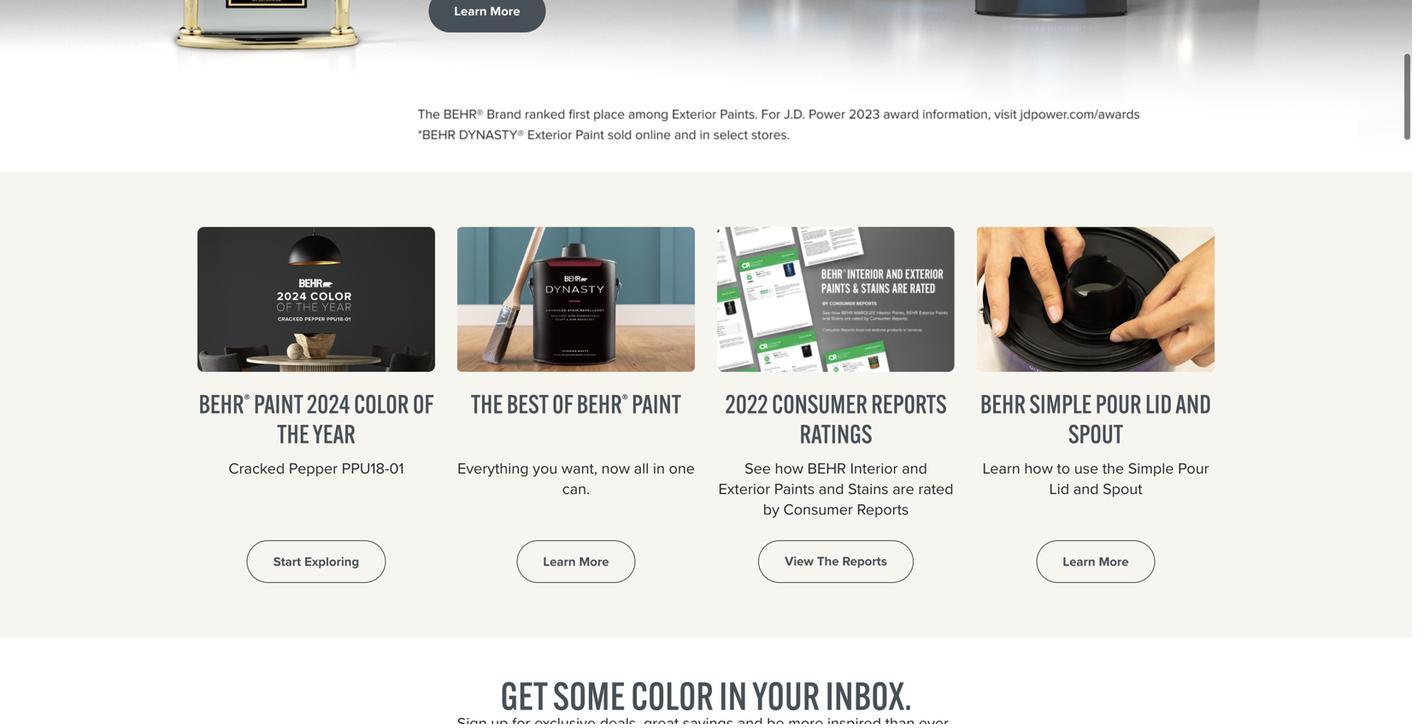 Task type: locate. For each thing, give the bounding box(es) containing it.
and right paints
[[819, 477, 844, 500]]

color
[[354, 388, 409, 420], [631, 672, 714, 720]]

0 horizontal spatial more
[[490, 2, 520, 20]]

®
[[244, 390, 250, 410], [622, 390, 628, 410]]

0 horizontal spatial color
[[354, 388, 409, 420]]

simple
[[1030, 388, 1092, 420]]

0 horizontal spatial of
[[413, 388, 434, 420]]

are
[[893, 477, 915, 500]]

paint left 2024
[[254, 388, 303, 420]]

paint
[[254, 388, 303, 420], [632, 388, 682, 420]]

reports inside 2022 consumer reports ratings see how behr interior and exterior paints and stains are rated by consumer reports
[[857, 498, 909, 521]]

learn more for the best of behr
[[543, 552, 609, 571]]

everything you want, now all in one can.
[[458, 457, 695, 500]]

paint up in
[[632, 388, 682, 420]]

in
[[719, 672, 747, 720]]

2 horizontal spatial learn more
[[1063, 552, 1129, 571]]

how inside behr simple pour lid and spout learn how to use the simple pour lid and spout
[[1025, 457, 1053, 480]]

consumer
[[784, 498, 853, 521]]

learn more
[[454, 2, 520, 20], [543, 552, 609, 571], [1063, 552, 1129, 571]]

lid
[[1146, 388, 1173, 420]]

paints
[[774, 477, 815, 500]]

2 horizontal spatial more
[[1099, 552, 1129, 571]]

and right lid
[[1074, 478, 1099, 500]]

how inside 2022 consumer reports ratings see how behr interior and exterior paints and stains are rated by consumer reports
[[775, 457, 804, 480]]

get
[[500, 672, 547, 720]]

reports
[[857, 498, 909, 521], [843, 552, 887, 571]]

how left to
[[1025, 457, 1053, 480]]

behr ® paint 2024 color of the year cracked pepper ppu18-01
[[199, 388, 434, 480]]

0 horizontal spatial learn more
[[454, 2, 520, 20]]

spout
[[1069, 418, 1124, 450]]

and inside behr simple pour lid and spout learn how to use the simple pour lid and spout
[[1074, 478, 1099, 500]]

color left in in the bottom of the page
[[631, 672, 714, 720]]

more for behr simple pour lid and spout
[[1099, 552, 1129, 571]]

1 ® from the left
[[244, 390, 250, 410]]

1 horizontal spatial paint
[[632, 388, 682, 420]]

of
[[413, 388, 434, 420], [552, 388, 573, 420]]

of inside behr ® paint 2024 color of the year cracked pepper ppu18-01
[[413, 388, 434, 420]]

learn
[[454, 2, 487, 20], [983, 457, 1021, 480], [543, 552, 576, 571], [1063, 552, 1096, 571]]

learn more link
[[429, 0, 546, 33], [517, 541, 636, 583], [1037, 541, 1156, 583]]

get some color in your inbox.
[[500, 672, 912, 720]]

behr up the now
[[577, 388, 622, 420]]

pepper
[[289, 457, 338, 480]]

reports right the
[[843, 552, 887, 571]]

use
[[1075, 457, 1099, 480]]

1 how from the left
[[775, 457, 804, 480]]

2 horizontal spatial and
[[1074, 478, 1099, 500]]

1 horizontal spatial more
[[579, 552, 609, 571]]

1 vertical spatial color
[[631, 672, 714, 720]]

your
[[752, 672, 820, 720]]

cracked
[[229, 457, 285, 480]]

color right 2024
[[354, 388, 409, 420]]

how right see
[[775, 457, 804, 480]]

1 horizontal spatial ®
[[622, 390, 628, 410]]

1 vertical spatial reports
[[843, 552, 887, 571]]

1 of from the left
[[413, 388, 434, 420]]

by
[[763, 498, 780, 521]]

0 vertical spatial reports
[[857, 498, 909, 521]]

color inside behr ® paint 2024 color of the year cracked pepper ppu18-01
[[354, 388, 409, 420]]

2 ® from the left
[[622, 390, 628, 410]]

the left best
[[471, 388, 503, 420]]

and
[[1176, 388, 1212, 420]]

the
[[1103, 457, 1124, 480]]

view the reports link
[[758, 540, 914, 583]]

the best of behr ® paint
[[471, 388, 682, 420]]

want,
[[562, 457, 598, 480]]

1 paint from the left
[[254, 388, 303, 420]]

behr
[[199, 388, 244, 420], [577, 388, 622, 420], [981, 388, 1026, 420], [808, 457, 846, 480]]

behr left simple
[[981, 388, 1026, 420]]

0 horizontal spatial paint
[[254, 388, 303, 420]]

and right interior
[[902, 457, 928, 480]]

reports down interior
[[857, 498, 909, 521]]

more for the best of behr
[[579, 552, 609, 571]]

0 horizontal spatial ®
[[244, 390, 250, 410]]

pour lid image
[[977, 227, 1215, 372]]

0 vertical spatial color
[[354, 388, 409, 420]]

0 horizontal spatial how
[[775, 457, 804, 480]]

behr simple pour lid and spout learn how to use the simple pour lid and spout
[[981, 388, 1212, 500]]

simple
[[1128, 457, 1174, 480]]

and
[[902, 457, 928, 480], [819, 477, 844, 500], [1074, 478, 1099, 500]]

1 horizontal spatial learn more
[[543, 552, 609, 571]]

the up pepper
[[277, 418, 309, 450]]

2 how from the left
[[1025, 457, 1053, 480]]

® up cracked
[[244, 390, 250, 410]]

all
[[634, 457, 649, 480]]

ppu18-
[[342, 457, 389, 480]]

how
[[775, 457, 804, 480], [1025, 457, 1053, 480]]

consumer
[[772, 388, 868, 420]]

® up the now
[[622, 390, 628, 410]]

the
[[471, 388, 503, 420], [277, 418, 309, 450]]

behr inside behr simple pour lid and spout learn how to use the simple pour lid and spout
[[981, 388, 1026, 420]]

1 horizontal spatial how
[[1025, 457, 1053, 480]]

1 horizontal spatial color
[[631, 672, 714, 720]]

more
[[490, 2, 520, 20], [579, 552, 609, 571], [1099, 552, 1129, 571]]

behr up cracked
[[199, 388, 244, 420]]

1 horizontal spatial of
[[552, 388, 573, 420]]

behr down the ratings
[[808, 457, 846, 480]]

you
[[533, 457, 558, 480]]

0 horizontal spatial the
[[277, 418, 309, 450]]



Task type: describe. For each thing, give the bounding box(es) containing it.
inbox.
[[826, 672, 912, 720]]

learn more link for behr simple pour lid and spout
[[1037, 541, 1156, 583]]

now
[[602, 457, 630, 480]]

some
[[553, 672, 625, 720]]

learn more for behr simple pour lid and spout
[[1063, 552, 1129, 571]]

everything
[[458, 457, 529, 480]]

paint can with brush image
[[457, 227, 695, 372]]

2022 consumer reports ratings see how behr interior and exterior paints and stains are rated by consumer reports
[[719, 388, 954, 521]]

year
[[313, 418, 356, 450]]

the inside behr ® paint 2024 color of the year cracked pepper ppu18-01
[[277, 418, 309, 450]]

paint inside behr ® paint 2024 color of the year cracked pepper ppu18-01
[[254, 388, 303, 420]]

exterior
[[719, 477, 770, 500]]

interior
[[850, 457, 898, 480]]

learn more link for the best of behr
[[517, 541, 636, 583]]

0 horizontal spatial and
[[819, 477, 844, 500]]

color of the year 2024 image
[[198, 227, 435, 372]]

behr inside behr ® paint 2024 color of the year cracked pepper ppu18-01
[[199, 388, 244, 420]]

2 paint from the left
[[632, 388, 682, 420]]

reports
[[872, 388, 947, 420]]

exploring
[[304, 552, 359, 571]]

® inside behr ® paint 2024 color of the year cracked pepper ppu18-01
[[244, 390, 250, 410]]

start exploring
[[273, 552, 359, 571]]

one
[[669, 457, 695, 480]]

reports inside view the reports link
[[843, 552, 887, 571]]

best
[[507, 388, 549, 420]]

2024
[[307, 388, 350, 420]]

ratings
[[800, 418, 873, 450]]

behr inside 2022 consumer reports ratings see how behr interior and exterior paints and stains are rated by consumer reports
[[808, 457, 846, 480]]

see
[[745, 457, 771, 480]]

pour
[[1178, 457, 1209, 480]]

1 horizontal spatial the
[[471, 388, 503, 420]]

learn inside behr simple pour lid and spout learn how to use the simple pour lid and spout
[[983, 457, 1021, 480]]

start exploring link
[[247, 541, 386, 583]]

stains
[[848, 477, 889, 500]]

1 horizontal spatial and
[[902, 457, 928, 480]]

® inside the best of behr ® paint
[[622, 390, 628, 410]]

01
[[389, 457, 404, 480]]

2 of from the left
[[552, 388, 573, 420]]

pour
[[1096, 388, 1142, 420]]

view
[[785, 552, 814, 571]]

view the reports
[[785, 552, 887, 571]]

spout
[[1103, 478, 1143, 500]]

2022
[[725, 388, 768, 420]]

consumer reports promo tile image
[[717, 227, 955, 372]]

in
[[653, 457, 665, 480]]

to
[[1057, 457, 1071, 480]]

can.
[[562, 478, 590, 500]]

start
[[273, 552, 301, 571]]

the
[[817, 552, 839, 571]]

lid
[[1050, 478, 1070, 500]]

rated
[[919, 477, 954, 500]]



Task type: vqa. For each thing, say whether or not it's contained in the screenshot.
On
no



